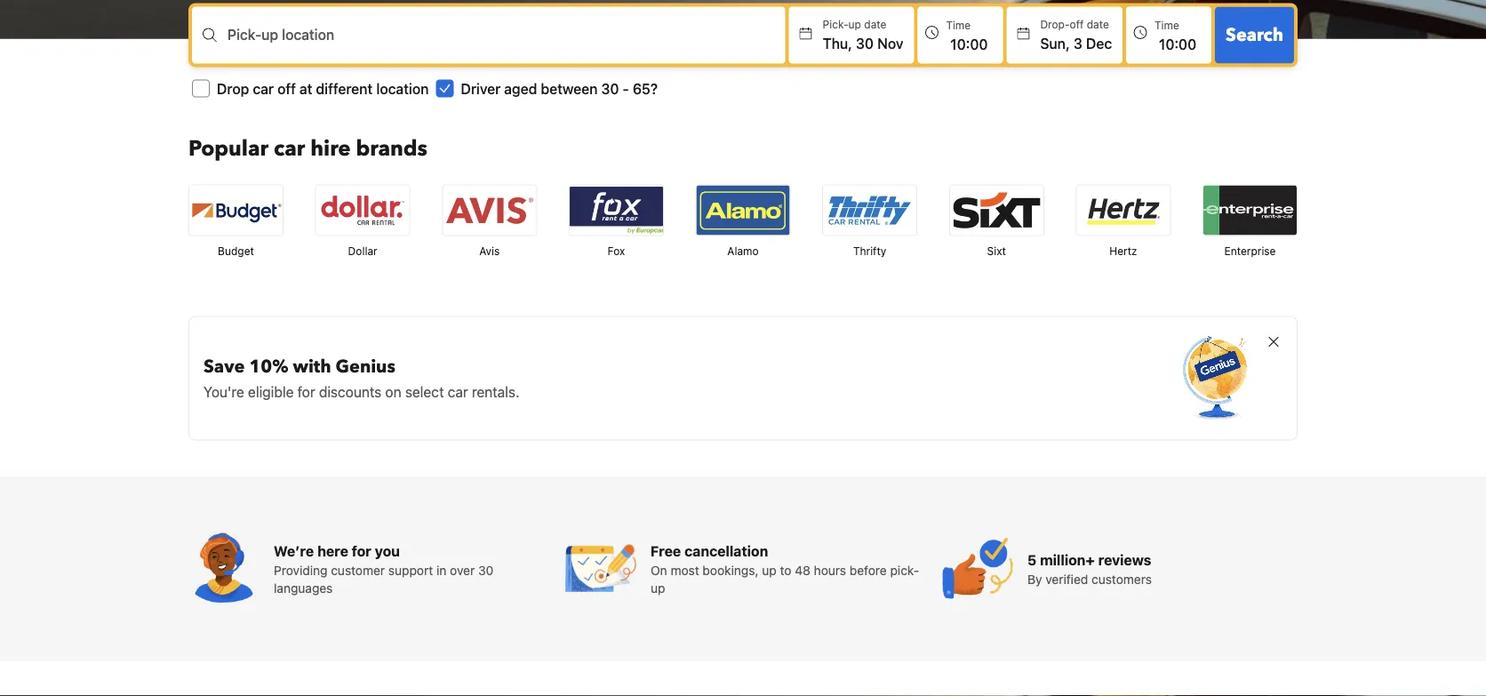 Task type: locate. For each thing, give the bounding box(es) containing it.
thrifty logo image
[[824, 185, 917, 235]]

0 vertical spatial for
[[298, 383, 315, 400]]

for inside we're here for you providing customer support in over 30 languages
[[352, 542, 372, 559]]

up inside 'pick-up date thu, 30 nov'
[[849, 18, 862, 30]]

1 vertical spatial for
[[352, 542, 372, 559]]

customers
[[1092, 572, 1152, 586]]

2 date from the left
[[1087, 18, 1110, 30]]

hertz
[[1110, 245, 1138, 257]]

verified
[[1046, 572, 1089, 586]]

2 horizontal spatial 30
[[856, 34, 874, 51]]

car right drop
[[253, 80, 274, 97]]

5 million+ reviews by verified customers
[[1028, 551, 1152, 586]]

before
[[850, 563, 887, 577]]

we're here for you image
[[189, 533, 260, 604]]

fox logo image
[[570, 185, 663, 235]]

enterprise logo image
[[1204, 185, 1297, 235]]

pick- for pick-up location
[[228, 26, 262, 42]]

up
[[849, 18, 862, 30], [262, 26, 278, 42], [762, 563, 777, 577], [651, 581, 666, 595]]

we're here for you providing customer support in over 30 languages
[[274, 542, 494, 595]]

pick-up date thu, 30 nov
[[823, 18, 904, 51]]

cancellation
[[685, 542, 769, 559]]

pick- up drop
[[228, 26, 262, 42]]

up left the to
[[762, 563, 777, 577]]

rentals.
[[472, 383, 520, 400]]

1 horizontal spatial location
[[376, 80, 429, 97]]

car
[[253, 80, 274, 97], [274, 134, 305, 163], [448, 383, 468, 400]]

hours
[[814, 563, 847, 577]]

off left at
[[277, 80, 296, 97]]

0 horizontal spatial pick-
[[228, 26, 262, 42]]

customer
[[331, 563, 385, 577]]

30 inside we're here for you providing customer support in over 30 languages
[[478, 563, 494, 577]]

we're
[[274, 542, 314, 559]]

date inside drop-off date sun, 3 dec
[[1087, 18, 1110, 30]]

2 horizontal spatial car
[[448, 383, 468, 400]]

0 horizontal spatial 30
[[478, 563, 494, 577]]

pick-
[[823, 18, 849, 30], [228, 26, 262, 42]]

1 horizontal spatial off
[[1070, 18, 1084, 30]]

0 vertical spatial location
[[282, 26, 335, 42]]

0 horizontal spatial date
[[865, 18, 887, 30]]

off
[[1070, 18, 1084, 30], [277, 80, 296, 97]]

for inside the "save 10% with genius you're eligible for discounts on select car rentals."
[[298, 383, 315, 400]]

date inside 'pick-up date thu, 30 nov'
[[865, 18, 887, 30]]

hire
[[311, 134, 351, 163]]

brands
[[356, 134, 428, 163]]

1 horizontal spatial 30
[[602, 80, 619, 97]]

1 vertical spatial location
[[376, 80, 429, 97]]

1 horizontal spatial for
[[352, 542, 372, 559]]

for up customer
[[352, 542, 372, 559]]

1 horizontal spatial date
[[1087, 18, 1110, 30]]

up up drop car off at different location
[[262, 26, 278, 42]]

0 vertical spatial 30
[[856, 34, 874, 51]]

off up 3
[[1070, 18, 1084, 30]]

1 horizontal spatial car
[[274, 134, 305, 163]]

location right different
[[376, 80, 429, 97]]

hertz logo image
[[1077, 185, 1171, 235]]

30 left "nov"
[[856, 34, 874, 51]]

driver aged between 30 - 65?
[[461, 80, 658, 97]]

dollar logo image
[[316, 185, 410, 235]]

car right select
[[448, 383, 468, 400]]

avis logo image
[[443, 185, 536, 235]]

pick- inside 'pick-up date thu, 30 nov'
[[823, 18, 849, 30]]

at
[[300, 80, 313, 97]]

off inside drop-off date sun, 3 dec
[[1070, 18, 1084, 30]]

0 vertical spatial off
[[1070, 18, 1084, 30]]

enterprise
[[1225, 245, 1277, 257]]

search button
[[1216, 6, 1295, 63]]

popular car hire brands
[[189, 134, 428, 163]]

car inside the "save 10% with genius you're eligible for discounts on select car rentals."
[[448, 383, 468, 400]]

car for drop
[[253, 80, 274, 97]]

2 vertical spatial 30
[[478, 563, 494, 577]]

1 vertical spatial car
[[274, 134, 305, 163]]

languages
[[274, 581, 333, 595]]

date up dec
[[1087, 18, 1110, 30]]

1 vertical spatial off
[[277, 80, 296, 97]]

5
[[1028, 551, 1037, 568]]

drop car off at different location
[[217, 80, 429, 97]]

30
[[856, 34, 874, 51], [602, 80, 619, 97], [478, 563, 494, 577]]

select
[[405, 383, 444, 400]]

48
[[795, 563, 811, 577]]

30 left '-'
[[602, 80, 619, 97]]

location
[[282, 26, 335, 42], [376, 80, 429, 97]]

30 right the over
[[478, 563, 494, 577]]

drop-
[[1041, 18, 1070, 30]]

pick-up location
[[228, 26, 335, 42]]

different
[[316, 80, 373, 97]]

date up "nov"
[[865, 18, 887, 30]]

1 date from the left
[[865, 18, 887, 30]]

nov
[[878, 34, 904, 51]]

free
[[651, 542, 681, 559]]

for down with
[[298, 383, 315, 400]]

0 horizontal spatial for
[[298, 383, 315, 400]]

for
[[298, 383, 315, 400], [352, 542, 372, 559]]

most
[[671, 563, 700, 577]]

2 vertical spatial car
[[448, 383, 468, 400]]

30 inside 'pick-up date thu, 30 nov'
[[856, 34, 874, 51]]

0 vertical spatial car
[[253, 80, 274, 97]]

dollar
[[348, 245, 378, 257]]

1 vertical spatial 30
[[602, 80, 619, 97]]

here
[[317, 542, 349, 559]]

free cancellation on most bookings, up to 48 hours before pick- up
[[651, 542, 920, 595]]

genius
[[336, 354, 396, 379]]

date
[[865, 18, 887, 30], [1087, 18, 1110, 30]]

up up thu,
[[849, 18, 862, 30]]

pick- up thu,
[[823, 18, 849, 30]]

location up at
[[282, 26, 335, 42]]

0 horizontal spatial car
[[253, 80, 274, 97]]

1 horizontal spatial pick-
[[823, 18, 849, 30]]

10%
[[249, 354, 289, 379]]

car left hire
[[274, 134, 305, 163]]



Task type: describe. For each thing, give the bounding box(es) containing it.
drop
[[217, 80, 249, 97]]

between
[[541, 80, 598, 97]]

popular
[[189, 134, 269, 163]]

car for popular
[[274, 134, 305, 163]]

by
[[1028, 572, 1043, 586]]

alamo logo image
[[697, 185, 790, 235]]

free cancellation image
[[566, 533, 637, 604]]

million+
[[1041, 551, 1095, 568]]

with
[[293, 354, 331, 379]]

discounts
[[319, 383, 382, 400]]

Pick-up location field
[[228, 35, 786, 56]]

thu,
[[823, 34, 853, 51]]

search
[[1226, 22, 1284, 47]]

up down the on
[[651, 581, 666, 595]]

0 horizontal spatial location
[[282, 26, 335, 42]]

0 horizontal spatial off
[[277, 80, 296, 97]]

you
[[375, 542, 400, 559]]

pick-
[[891, 563, 920, 577]]

budget logo image
[[189, 185, 283, 235]]

dec
[[1087, 34, 1113, 51]]

bookings,
[[703, 563, 759, 577]]

aged
[[504, 80, 537, 97]]

providing
[[274, 563, 328, 577]]

drop-off date sun, 3 dec
[[1041, 18, 1113, 51]]

reviews
[[1099, 551, 1152, 568]]

on
[[651, 563, 668, 577]]

sixt
[[988, 245, 1007, 257]]

driver
[[461, 80, 501, 97]]

avis
[[480, 245, 500, 257]]

over
[[450, 563, 475, 577]]

fox
[[608, 245, 625, 257]]

support
[[389, 563, 433, 577]]

5 million+ reviews image
[[943, 533, 1014, 604]]

save 10% with genius you're eligible for discounts on select car rentals.
[[204, 354, 520, 400]]

pick- for pick-up date thu, 30 nov
[[823, 18, 849, 30]]

on
[[385, 383, 402, 400]]

date for nov
[[865, 18, 887, 30]]

eligible
[[248, 383, 294, 400]]

date for dec
[[1087, 18, 1110, 30]]

save
[[204, 354, 245, 379]]

in
[[437, 563, 447, 577]]

budget
[[218, 245, 254, 257]]

3
[[1074, 34, 1083, 51]]

sixt logo image
[[950, 185, 1044, 235]]

to
[[780, 563, 792, 577]]

alamo
[[728, 245, 759, 257]]

-
[[623, 80, 629, 97]]

thrifty
[[854, 245, 887, 257]]

sun,
[[1041, 34, 1070, 51]]

65?
[[633, 80, 658, 97]]

you're
[[204, 383, 244, 400]]



Task type: vqa. For each thing, say whether or not it's contained in the screenshot.
off inside the Drop-off date Sun, 3 Dec
yes



